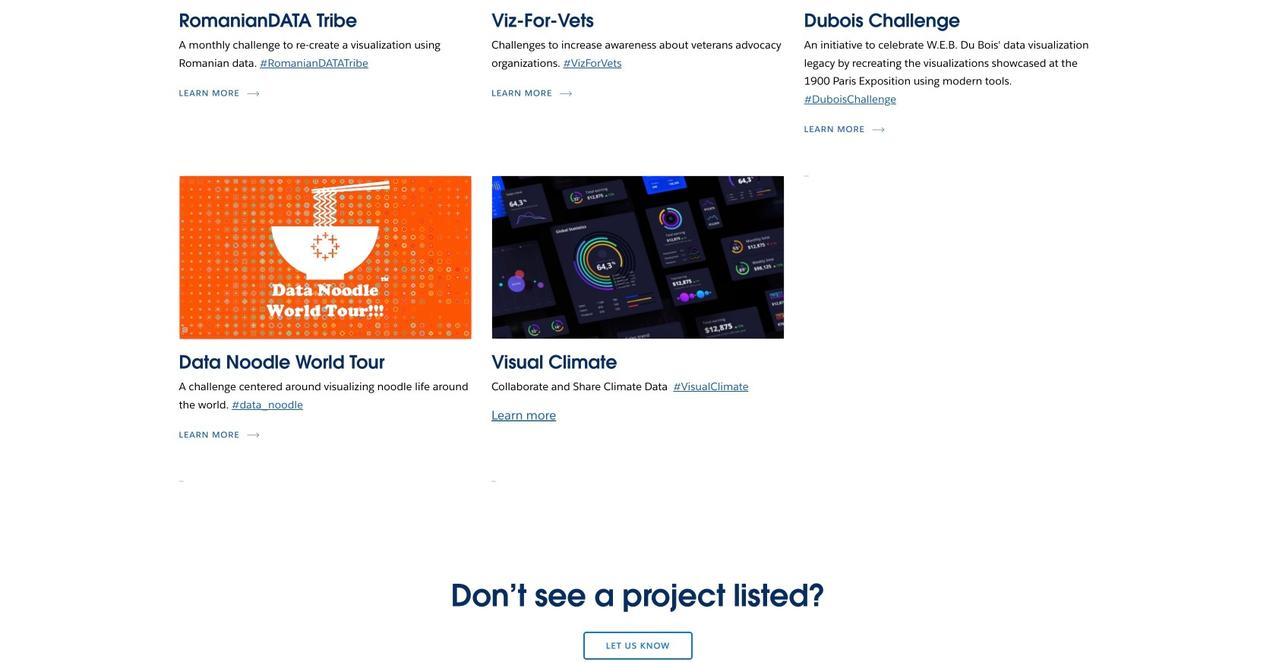 Task type: describe. For each thing, give the bounding box(es) containing it.
climate visual collage visualizations image
[[492, 176, 784, 339]]



Task type: vqa. For each thing, say whether or not it's contained in the screenshot.
data noodle world tour in orange backround Image
yes



Task type: locate. For each thing, give the bounding box(es) containing it.
data noodle world tour in orange backround image
[[180, 176, 471, 339]]



